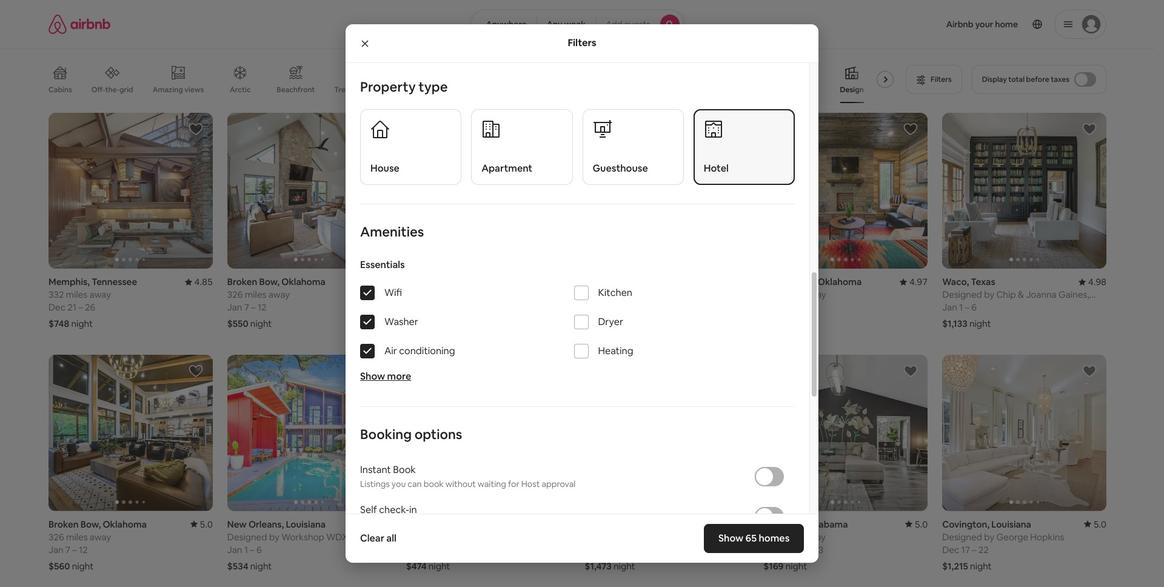 Task type: vqa. For each thing, say whether or not it's contained in the screenshot.
5.0 to the left
yes



Task type: locate. For each thing, give the bounding box(es) containing it.
0 vertical spatial 1
[[960, 302, 964, 313]]

show more button
[[360, 370, 412, 383]]

all
[[387, 532, 397, 545]]

$1,473 night
[[585, 560, 636, 572]]

night right $560 at the bottom left of page
[[72, 560, 94, 572]]

7 inside broken bow, oklahoma 326 miles away jan 7 – 12 $550 night
[[244, 302, 249, 313]]

0 horizontal spatial broken
[[49, 518, 79, 530]]

7 inside broken bow, oklahoma 326 miles away jan 7 – 12 $560 night
[[65, 544, 70, 555]]

joanna
[[1027, 289, 1057, 300], [943, 300, 973, 312]]

broken right "4.85"
[[227, 276, 257, 288]]

orleans, up workshop
[[249, 518, 284, 530]]

night right $1,473
[[614, 560, 636, 572]]

designed down waco,
[[943, 289, 983, 300]]

2 horizontal spatial bow,
[[796, 276, 816, 288]]

12 inside broken bow, oklahoma 326 miles away jan 7 – 12 $560 night
[[79, 544, 88, 555]]

louisiana inside new orleans, louisiana featured in architectural digest jan 16 – 21 $238 night
[[644, 276, 684, 288]]

0 horizontal spatial 7
[[65, 544, 70, 555]]

away inside broken bow, oklahoma 326 miles away jan 7 – 12 $560 night
[[90, 531, 111, 543]]

2 horizontal spatial broken
[[764, 276, 794, 288]]

show for show 65 homes
[[719, 532, 744, 545]]

miles inside broken bow, oklahoma 326 miles away jan 7 – 12 $550 night
[[245, 289, 267, 300]]

arctic
[[230, 85, 251, 95]]

group for $1,133
[[943, 113, 1107, 269]]

george
[[997, 531, 1029, 543]]

night right $550
[[250, 318, 272, 330]]

house button
[[360, 109, 462, 185]]

washer
[[385, 316, 418, 328]]

group for $550
[[227, 113, 392, 269]]

gaines, down 4.98 out of 5 average rating image
[[1059, 289, 1090, 300]]

1 vertical spatial 326
[[49, 531, 64, 543]]

gaines, down texas
[[975, 300, 1006, 312]]

1 vertical spatial show
[[719, 532, 744, 545]]

$474 night
[[406, 560, 450, 572]]

1 horizontal spatial 6
[[972, 302, 977, 313]]

0 vertical spatial 12
[[258, 302, 267, 313]]

0 vertical spatial 326
[[227, 289, 243, 300]]

jan
[[227, 302, 242, 313], [585, 302, 600, 313], [943, 302, 958, 313], [49, 544, 63, 555], [227, 544, 242, 555], [802, 544, 817, 555]]

0 horizontal spatial 5.0
[[200, 518, 213, 530]]

new up featured
[[585, 276, 604, 288]]

self
[[360, 504, 377, 516]]

essentials
[[360, 259, 405, 271]]

you
[[392, 479, 406, 490]]

add to wishlist: broken bow, oklahoma image
[[904, 122, 919, 137]]

bow, inside "broken bow, oklahoma 338 miles away"
[[796, 276, 816, 288]]

booking options
[[360, 426, 463, 443]]

away inside "broken bow, oklahoma 338 miles away"
[[805, 289, 827, 300]]

1 up $534
[[244, 544, 248, 555]]

night right $1,133
[[970, 318, 992, 330]]

4.97 out of 5 average rating image
[[900, 276, 928, 288]]

add to wishlist: broken bow, oklahoma image
[[367, 122, 382, 137], [189, 364, 203, 379]]

instant book listings you can book without waiting for host approval
[[360, 464, 576, 490]]

louisiana up george
[[992, 518, 1032, 530]]

night inside covington, louisiana designed by george hopkins dec 17 – 22 $1,215 night
[[971, 560, 992, 572]]

add guests button
[[596, 10, 685, 39]]

2 horizontal spatial 5.0
[[1094, 518, 1107, 530]]

dec left 17
[[943, 544, 960, 555]]

1 horizontal spatial 7
[[244, 302, 249, 313]]

1 vertical spatial 12
[[79, 544, 88, 555]]

night inside new orleans, louisiana designed by workshop wdxl jan 1 – 6 $534 night
[[250, 560, 272, 572]]

3 5.0 from the left
[[1094, 518, 1107, 530]]

1 horizontal spatial oklahoma
[[282, 276, 326, 288]]

7 up $550
[[244, 302, 249, 313]]

instant
[[360, 464, 391, 476]]

1 vertical spatial add to wishlist: broken bow, oklahoma image
[[189, 364, 203, 379]]

0 horizontal spatial bow,
[[81, 518, 101, 530]]

group for $1,473
[[585, 355, 749, 511]]

dryer
[[599, 316, 624, 328]]

0 horizontal spatial joanna
[[943, 300, 973, 312]]

0 vertical spatial 6
[[972, 302, 977, 313]]

21 left 26
[[67, 302, 76, 313]]

6 inside jan 1 – 6 $1,133 night
[[972, 302, 977, 313]]

bow, inside broken bow, oklahoma 326 miles away jan 7 – 12 $560 night
[[81, 518, 101, 530]]

by up 22
[[985, 531, 995, 543]]

chip
[[997, 289, 1017, 300]]

night right $534
[[250, 560, 272, 572]]

group containing off-the-grid
[[49, 56, 899, 103]]

5.0 out of 5 average rating image
[[190, 518, 213, 530], [906, 518, 928, 530]]

21 down kitchen on the right of the page
[[620, 302, 629, 313]]

1 horizontal spatial 12
[[258, 302, 267, 313]]

new
[[585, 276, 604, 288], [227, 518, 247, 530]]

group for $560
[[49, 355, 213, 511]]

0 vertical spatial orleans,
[[606, 276, 642, 288]]

0 horizontal spatial 326
[[49, 531, 64, 543]]

326 inside broken bow, oklahoma 326 miles away jan 7 – 12 $560 night
[[49, 531, 64, 543]]

dec for 397
[[764, 544, 781, 555]]

designed up 17
[[943, 531, 983, 543]]

1 5.0 out of 5 average rating image from the left
[[190, 518, 213, 530]]

night down the 16 in the bottom right of the page
[[608, 318, 630, 330]]

0 horizontal spatial in
[[410, 504, 417, 516]]

oklahoma inside broken bow, oklahoma 326 miles away jan 7 – 12 $550 night
[[282, 276, 326, 288]]

guests
[[625, 19, 651, 30]]

332
[[49, 289, 64, 300]]

by inside covington, louisiana designed by george hopkins dec 17 – 22 $1,215 night
[[985, 531, 995, 543]]

show left 65
[[719, 532, 744, 545]]

1 vertical spatial new
[[227, 518, 247, 530]]

12
[[258, 302, 267, 313], [79, 544, 88, 555]]

without
[[446, 479, 476, 490]]

night right $474
[[429, 560, 450, 572]]

jan left 3
[[802, 544, 817, 555]]

away for broken bow, oklahoma 338 miles away
[[805, 289, 827, 300]]

2 horizontal spatial dec
[[943, 544, 960, 555]]

orleans, up featured
[[606, 276, 642, 288]]

jan inside broken bow, oklahoma 326 miles away jan 7 – 12 $550 night
[[227, 302, 242, 313]]

miles
[[66, 289, 88, 300], [245, 289, 267, 300], [782, 289, 803, 300], [66, 531, 88, 543], [781, 531, 803, 543]]

more
[[387, 370, 412, 383]]

architectural
[[634, 289, 689, 300]]

oklahoma
[[282, 276, 326, 288], [818, 276, 862, 288], [103, 518, 147, 530]]

$560
[[49, 560, 70, 572]]

group for $169
[[764, 355, 928, 511]]

0 horizontal spatial 12
[[79, 544, 88, 555]]

jan up $1,133
[[943, 302, 958, 313]]

326 inside broken bow, oklahoma 326 miles away jan 7 – 12 $550 night
[[227, 289, 243, 300]]

12 for $560
[[79, 544, 88, 555]]

miles up 29
[[781, 531, 803, 543]]

designed inside waco, texas designed by chip & joanna gaines, joanna gaines, magnolia network
[[943, 289, 983, 300]]

4.93
[[373, 276, 392, 288]]

jan left the 16 in the bottom right of the page
[[585, 302, 600, 313]]

miles inside "broken bow, oklahoma 338 miles away"
[[782, 289, 803, 300]]

in right featured
[[625, 289, 632, 300]]

broken bow, oklahoma 338 miles away
[[764, 276, 862, 300]]

broken inside broken bow, oklahoma 326 miles away jan 7 – 12 $560 night
[[49, 518, 79, 530]]

jan up $534
[[227, 544, 242, 555]]

0 vertical spatial show
[[360, 370, 385, 383]]

away inside broken bow, oklahoma 326 miles away jan 7 – 12 $550 night
[[269, 289, 290, 300]]

1 horizontal spatial 5.0
[[915, 518, 928, 530]]

21 inside "memphis, tennessee 332 miles away dec 21 – 26 $748 night"
[[67, 302, 76, 313]]

homes
[[759, 532, 790, 545]]

show
[[360, 370, 385, 383], [719, 532, 744, 545]]

1 vertical spatial 7
[[65, 544, 70, 555]]

miles down the memphis,
[[66, 289, 88, 300]]

tennessee
[[92, 276, 137, 288]]

1 vertical spatial orleans,
[[249, 518, 284, 530]]

orleans, inside new orleans, louisiana designed by workshop wdxl jan 1 – 6 $534 night
[[249, 518, 284, 530]]

1 horizontal spatial orleans,
[[606, 276, 642, 288]]

29
[[783, 544, 793, 555]]

approval
[[542, 479, 576, 490]]

dec inside "memphis, tennessee 332 miles away dec 21 – 26 $748 night"
[[49, 302, 66, 313]]

louisiana up architectural
[[644, 276, 684, 288]]

4.98 out of 5 average rating image
[[1079, 276, 1107, 288]]

jan up $550
[[227, 302, 242, 313]]

broken
[[227, 276, 257, 288], [764, 276, 794, 288], [49, 518, 79, 530]]

designed up $534
[[227, 531, 267, 543]]

0 horizontal spatial oklahoma
[[103, 518, 147, 530]]

0 horizontal spatial dec
[[49, 302, 66, 313]]

1 horizontal spatial new
[[585, 276, 604, 288]]

–
[[78, 302, 83, 313], [251, 302, 256, 313], [613, 302, 618, 313], [966, 302, 970, 313], [72, 544, 77, 555], [250, 544, 255, 555], [795, 544, 800, 555], [973, 544, 977, 555]]

jan inside broken bow, oklahoma 326 miles away jan 7 – 12 $560 night
[[49, 544, 63, 555]]

joanna up $1,133
[[943, 300, 973, 312]]

0 horizontal spatial orleans,
[[249, 518, 284, 530]]

$238
[[585, 318, 606, 330]]

326
[[227, 289, 243, 300], [49, 531, 64, 543]]

night down 29
[[786, 560, 808, 572]]

designed inside covington, louisiana designed by george hopkins dec 17 – 22 $1,215 night
[[943, 531, 983, 543]]

broken up 338
[[764, 276, 794, 288]]

1 horizontal spatial 1
[[960, 302, 964, 313]]

0 horizontal spatial 5.0 out of 5 average rating image
[[190, 518, 213, 530]]

jan 1 – 6 $1,133 night
[[943, 302, 992, 330]]

1 vertical spatial 6
[[257, 544, 262, 555]]

bow, for broken bow, oklahoma 326 miles away jan 7 – 12 $560 night
[[81, 518, 101, 530]]

hotel
[[704, 162, 729, 175]]

dec inside huntsville, alabama 397 miles away dec 29 – jan 3 $169 night
[[764, 544, 781, 555]]

waco, texas designed by chip & joanna gaines, joanna gaines, magnolia network
[[943, 276, 1090, 312]]

0 horizontal spatial 6
[[257, 544, 262, 555]]

show left more
[[360, 370, 385, 383]]

night
[[71, 318, 93, 330], [250, 318, 272, 330], [608, 318, 630, 330], [970, 318, 992, 330], [72, 560, 94, 572], [250, 560, 272, 572], [614, 560, 636, 572], [786, 560, 808, 572], [429, 560, 450, 572], [971, 560, 992, 572]]

1 horizontal spatial show
[[719, 532, 744, 545]]

guesthouse
[[593, 162, 648, 175]]

1 inside new orleans, louisiana designed by workshop wdxl jan 1 – 6 $534 night
[[244, 544, 248, 555]]

add to wishlist: covington, louisiana image
[[1083, 364, 1098, 379]]

1 21 from the left
[[67, 302, 76, 313]]

broken up $560 at the bottom left of page
[[49, 518, 79, 530]]

treehouses
[[335, 85, 374, 95]]

oklahoma for broken bow, oklahoma 338 miles away
[[818, 276, 862, 288]]

alabama
[[810, 518, 848, 530]]

huntsville,
[[764, 518, 808, 530]]

anywhere
[[486, 19, 527, 30]]

4.85 out of 5 average rating image
[[185, 276, 213, 288]]

new inside new orleans, louisiana designed by workshop wdxl jan 1 – 6 $534 night
[[227, 518, 247, 530]]

2 5.0 from the left
[[915, 518, 928, 530]]

orleans,
[[606, 276, 642, 288], [249, 518, 284, 530]]

designed for waco,
[[943, 289, 983, 300]]

1 vertical spatial in
[[410, 504, 417, 516]]

broken inside broken bow, oklahoma 326 miles away jan 7 – 12 $550 night
[[227, 276, 257, 288]]

by inside waco, texas designed by chip & joanna gaines, joanna gaines, magnolia network
[[985, 289, 995, 300]]

1 vertical spatial 1
[[244, 544, 248, 555]]

326 for broken bow, oklahoma 326 miles away jan 7 – 12 $550 night
[[227, 289, 243, 300]]

5.0 for huntsville, alabama 397 miles away dec 29 – jan 3 $169 night
[[915, 518, 928, 530]]

miles for broken bow, oklahoma 326 miles away jan 7 – 12 $560 night
[[66, 531, 88, 543]]

– inside broken bow, oklahoma 326 miles away jan 7 – 12 $550 night
[[251, 302, 256, 313]]

0 horizontal spatial 21
[[67, 302, 76, 313]]

miles up $550
[[245, 289, 267, 300]]

in down can
[[410, 504, 417, 516]]

display total before taxes
[[983, 75, 1070, 84]]

bow,
[[259, 276, 280, 288], [796, 276, 816, 288], [81, 518, 101, 530]]

bow, inside broken bow, oklahoma 326 miles away jan 7 – 12 $550 night
[[259, 276, 280, 288]]

1 horizontal spatial broken
[[227, 276, 257, 288]]

None search field
[[471, 10, 685, 39]]

0 horizontal spatial gaines,
[[975, 300, 1006, 312]]

12 inside broken bow, oklahoma 326 miles away jan 7 – 12 $550 night
[[258, 302, 267, 313]]

0 vertical spatial add to wishlist: broken bow, oklahoma image
[[367, 122, 382, 137]]

0 vertical spatial 7
[[244, 302, 249, 313]]

joanna right the &
[[1027, 289, 1057, 300]]

2 horizontal spatial oklahoma
[[818, 276, 862, 288]]

– inside jan 1 – 6 $1,133 night
[[966, 302, 970, 313]]

clear
[[360, 532, 385, 545]]

louisiana up workshop
[[286, 518, 326, 530]]

louisiana inside new orleans, louisiana designed by workshop wdxl jan 1 – 6 $534 night
[[286, 518, 326, 530]]

dec down 332
[[49, 302, 66, 313]]

7 for $550
[[244, 302, 249, 313]]

6
[[972, 302, 977, 313], [257, 544, 262, 555]]

0 vertical spatial in
[[625, 289, 632, 300]]

by left workshop
[[269, 531, 280, 543]]

jan inside jan 1 – 6 $1,133 night
[[943, 302, 958, 313]]

book
[[393, 464, 416, 476]]

1 horizontal spatial dec
[[764, 544, 781, 555]]

2 horizontal spatial louisiana
[[992, 518, 1032, 530]]

1 5.0 from the left
[[200, 518, 213, 530]]

1 horizontal spatial 5.0 out of 5 average rating image
[[906, 518, 928, 530]]

0 horizontal spatial new
[[227, 518, 247, 530]]

oklahoma inside broken bow, oklahoma 326 miles away jan 7 – 12 $560 night
[[103, 518, 147, 530]]

dec down 397
[[764, 544, 781, 555]]

326 up $560 at the bottom left of page
[[49, 531, 64, 543]]

new up $534
[[227, 518, 247, 530]]

$534
[[227, 560, 248, 572]]

5.0 out of 5 average rating image for huntsville, alabama 397 miles away dec 29 – jan 3 $169 night
[[906, 518, 928, 530]]

0 horizontal spatial 1
[[244, 544, 248, 555]]

1 horizontal spatial louisiana
[[644, 276, 684, 288]]

by down texas
[[985, 289, 995, 300]]

new inside new orleans, louisiana featured in architectural digest jan 16 – 21 $238 night
[[585, 276, 604, 288]]

night inside huntsville, alabama 397 miles away dec 29 – jan 3 $169 night
[[786, 560, 808, 572]]

designed for covington,
[[943, 531, 983, 543]]

326 up $550
[[227, 289, 243, 300]]

miles inside broken bow, oklahoma 326 miles away jan 7 – 12 $560 night
[[66, 531, 88, 543]]

by for waco, texas
[[985, 289, 995, 300]]

filters dialog
[[346, 24, 819, 587]]

miles right 338
[[782, 289, 803, 300]]

jan up $560 at the bottom left of page
[[49, 544, 63, 555]]

oklahoma inside "broken bow, oklahoma 338 miles away"
[[818, 276, 862, 288]]

options
[[415, 426, 463, 443]]

dec inside covington, louisiana designed by george hopkins dec 17 – 22 $1,215 night
[[943, 544, 960, 555]]

beachfront
[[277, 85, 315, 95]]

dec
[[49, 302, 66, 313], [764, 544, 781, 555], [943, 544, 960, 555]]

1 inside jan 1 – 6 $1,133 night
[[960, 302, 964, 313]]

group
[[49, 56, 899, 103], [49, 113, 213, 269], [227, 113, 392, 269], [406, 113, 571, 269], [585, 113, 749, 269], [764, 113, 1093, 269], [943, 113, 1107, 269], [49, 355, 213, 511], [227, 355, 392, 511], [406, 355, 571, 511], [585, 355, 749, 511], [764, 355, 928, 511], [943, 355, 1107, 511]]

0 horizontal spatial show
[[360, 370, 385, 383]]

orleans, inside new orleans, louisiana featured in architectural digest jan 16 – 21 $238 night
[[606, 276, 642, 288]]

jan inside new orleans, louisiana featured in architectural digest jan 16 – 21 $238 night
[[585, 302, 600, 313]]

5.0
[[200, 518, 213, 530], [915, 518, 928, 530], [1094, 518, 1107, 530]]

for
[[508, 479, 520, 490]]

1 horizontal spatial 326
[[227, 289, 243, 300]]

broken inside "broken bow, oklahoma 338 miles away"
[[764, 276, 794, 288]]

1 horizontal spatial in
[[625, 289, 632, 300]]

1 horizontal spatial add to wishlist: broken bow, oklahoma image
[[367, 122, 382, 137]]

0 horizontal spatial louisiana
[[286, 518, 326, 530]]

new orleans, louisiana designed by workshop wdxl jan 1 – 6 $534 night
[[227, 518, 353, 572]]

network
[[1048, 300, 1084, 312]]

7 up $560 at the bottom left of page
[[65, 544, 70, 555]]

miles up $560 at the bottom left of page
[[66, 531, 88, 543]]

by inside new orleans, louisiana designed by workshop wdxl jan 1 – 6 $534 night
[[269, 531, 280, 543]]

1 horizontal spatial 21
[[620, 302, 629, 313]]

huntsville, alabama 397 miles away dec 29 – jan 3 $169 night
[[764, 518, 848, 572]]

by
[[985, 289, 995, 300], [269, 531, 280, 543], [985, 531, 995, 543]]

1 up $1,133
[[960, 302, 964, 313]]

2 21 from the left
[[620, 302, 629, 313]]

show for show more
[[360, 370, 385, 383]]

night down 22
[[971, 560, 992, 572]]

2 5.0 out of 5 average rating image from the left
[[906, 518, 928, 530]]

1 horizontal spatial bow,
[[259, 276, 280, 288]]

group for $534
[[227, 355, 392, 511]]

21
[[67, 302, 76, 313], [620, 302, 629, 313]]

0 vertical spatial new
[[585, 276, 604, 288]]

night down 26
[[71, 318, 93, 330]]

0 horizontal spatial add to wishlist: broken bow, oklahoma image
[[189, 364, 203, 379]]



Task type: describe. For each thing, give the bounding box(es) containing it.
waiting
[[478, 479, 507, 490]]

in inside filters dialog
[[410, 504, 417, 516]]

house
[[371, 162, 400, 175]]

away inside huntsville, alabama 397 miles away dec 29 – jan 3 $169 night
[[805, 531, 826, 543]]

in inside new orleans, louisiana featured in architectural digest jan 16 – 21 $238 night
[[625, 289, 632, 300]]

5.0 for broken bow, oklahoma 326 miles away jan 7 – 12 $560 night
[[200, 518, 213, 530]]

featured
[[585, 289, 623, 300]]

total
[[1009, 75, 1025, 84]]

4.98
[[1089, 276, 1107, 288]]

4.85
[[195, 276, 213, 288]]

$1,473
[[585, 560, 612, 572]]

amenities
[[360, 223, 424, 240]]

17
[[962, 544, 971, 555]]

night inside "memphis, tennessee 332 miles away dec 21 – 26 $748 night"
[[71, 318, 93, 330]]

326 for broken bow, oklahoma 326 miles away jan 7 – 12 $560 night
[[49, 531, 64, 543]]

clear all
[[360, 532, 397, 545]]

wdxl
[[326, 531, 353, 543]]

display
[[983, 75, 1008, 84]]

book
[[424, 479, 444, 490]]

waco,
[[943, 276, 970, 288]]

guesthouse button
[[583, 109, 684, 185]]

add to wishlist: new orleans, louisiana image
[[367, 364, 382, 379]]

4.93 out of 5 average rating image
[[364, 276, 392, 288]]

jan inside new orleans, louisiana designed by workshop wdxl jan 1 – 6 $534 night
[[227, 544, 242, 555]]

night inside jan 1 – 6 $1,133 night
[[970, 318, 992, 330]]

heating
[[599, 345, 634, 357]]

any week
[[547, 19, 586, 30]]

4.97
[[910, 276, 928, 288]]

7 for $560
[[65, 544, 70, 555]]

night inside broken bow, oklahoma 326 miles away jan 7 – 12 $550 night
[[250, 318, 272, 330]]

show more
[[360, 370, 412, 383]]

orleans, for designed
[[249, 518, 284, 530]]

1 horizontal spatial joanna
[[1027, 289, 1057, 300]]

wifi
[[385, 287, 402, 299]]

amazing views
[[153, 85, 204, 94]]

covington, louisiana designed by george hopkins dec 17 – 22 $1,215 night
[[943, 518, 1065, 572]]

property type
[[360, 78, 448, 95]]

clear all button
[[354, 527, 403, 551]]

&
[[1019, 289, 1025, 300]]

air conditioning
[[385, 345, 455, 357]]

16
[[602, 302, 611, 313]]

kitchen
[[599, 287, 633, 299]]

add
[[606, 19, 623, 30]]

broken bow, oklahoma 326 miles away jan 7 – 12 $560 night
[[49, 518, 147, 572]]

type
[[419, 78, 448, 95]]

– inside broken bow, oklahoma 326 miles away jan 7 – 12 $560 night
[[72, 544, 77, 555]]

$415
[[406, 318, 426, 330]]

– inside new orleans, louisiana designed by workshop wdxl jan 1 – 6 $534 night
[[250, 544, 255, 555]]

the-
[[105, 85, 120, 94]]

digest
[[691, 289, 718, 300]]

anywhere button
[[471, 10, 537, 39]]

texas
[[972, 276, 996, 288]]

conditioning
[[399, 345, 455, 357]]

by for covington, louisiana
[[985, 531, 995, 543]]

add to wishlist: memphis, tennessee image
[[189, 122, 203, 137]]

away inside "memphis, tennessee 332 miles away dec 21 – 26 $748 night"
[[90, 289, 111, 300]]

– inside "memphis, tennessee 332 miles away dec 21 – 26 $748 night"
[[78, 302, 83, 313]]

any
[[547, 19, 563, 30]]

miles inside huntsville, alabama 397 miles away dec 29 – jan 3 $169 night
[[781, 531, 803, 543]]

host
[[522, 479, 540, 490]]

broken for broken bow, oklahoma 326 miles away jan 7 – 12 $550 night
[[227, 276, 257, 288]]

listings
[[360, 479, 390, 490]]

$748
[[49, 318, 69, 330]]

self check-in
[[360, 504, 417, 516]]

orleans, for featured
[[606, 276, 642, 288]]

jan inside huntsville, alabama 397 miles away dec 29 – jan 3 $169 night
[[802, 544, 817, 555]]

5.0 out of 5 average rating image for broken bow, oklahoma 326 miles away jan 7 – 12 $560 night
[[190, 518, 213, 530]]

louisiana for architectural
[[644, 276, 684, 288]]

designed inside new orleans, louisiana designed by workshop wdxl jan 1 – 6 $534 night
[[227, 531, 267, 543]]

– inside huntsville, alabama 397 miles away dec 29 – jan 3 $169 night
[[795, 544, 800, 555]]

magnolia
[[1008, 300, 1046, 312]]

hotel button
[[694, 109, 795, 185]]

add to wishlist: broken bow, oklahoma image for 5.0
[[189, 364, 203, 379]]

bow, for broken bow, oklahoma 326 miles away jan 7 – 12 $550 night
[[259, 276, 280, 288]]

add to wishlist: waco, texas image
[[1083, 122, 1098, 137]]

1 horizontal spatial gaines,
[[1059, 289, 1090, 300]]

louisiana for workshop
[[286, 518, 326, 530]]

broken bow, oklahoma 326 miles away jan 7 – 12 $550 night
[[227, 276, 326, 330]]

group for $1,215
[[943, 355, 1107, 511]]

338
[[764, 289, 780, 300]]

air
[[385, 345, 397, 357]]

new for new orleans, louisiana designed by workshop wdxl jan 1 – 6 $534 night
[[227, 518, 247, 530]]

bow, for broken bow, oklahoma 338 miles away
[[796, 276, 816, 288]]

property
[[360, 78, 416, 95]]

oklahoma for broken bow, oklahoma 326 miles away jan 7 – 12 $560 night
[[103, 518, 147, 530]]

show 65 homes
[[719, 532, 790, 545]]

off-
[[91, 85, 105, 94]]

booking
[[360, 426, 412, 443]]

$1,215
[[943, 560, 969, 572]]

$1,133
[[943, 318, 968, 330]]

away for broken bow, oklahoma 326 miles away jan 7 – 12 $560 night
[[90, 531, 111, 543]]

miles for broken bow, oklahoma 326 miles away jan 7 – 12 $550 night
[[245, 289, 267, 300]]

21 inside new orleans, louisiana featured in architectural digest jan 16 – 21 $238 night
[[620, 302, 629, 313]]

apartment
[[482, 162, 533, 175]]

night inside new orleans, louisiana featured in architectural digest jan 16 – 21 $238 night
[[608, 318, 630, 330]]

oklahoma for broken bow, oklahoma 326 miles away jan 7 – 12 $550 night
[[282, 276, 326, 288]]

workshop
[[282, 531, 325, 543]]

grid
[[120, 85, 133, 94]]

covington,
[[943, 518, 990, 530]]

night inside broken bow, oklahoma 326 miles away jan 7 – 12 $560 night
[[72, 560, 94, 572]]

$169
[[764, 560, 784, 572]]

new orleans, louisiana featured in architectural digest jan 16 – 21 $238 night
[[585, 276, 718, 330]]

profile element
[[699, 0, 1107, 49]]

– inside covington, louisiana designed by george hopkins dec 17 – 22 $1,215 night
[[973, 544, 977, 555]]

group for $748
[[49, 113, 213, 269]]

away for broken bow, oklahoma 326 miles away jan 7 – 12 $550 night
[[269, 289, 290, 300]]

broken for broken bow, oklahoma 338 miles away
[[764, 276, 794, 288]]

12 for $550
[[258, 302, 267, 313]]

mansions
[[395, 85, 427, 95]]

$474
[[406, 560, 427, 572]]

group for $238
[[585, 113, 749, 269]]

taxes
[[1052, 75, 1070, 84]]

6 inside new orleans, louisiana designed by workshop wdxl jan 1 – 6 $534 night
[[257, 544, 262, 555]]

show 65 homes link
[[704, 524, 804, 553]]

before
[[1027, 75, 1050, 84]]

– inside new orleans, louisiana featured in architectural digest jan 16 – 21 $238 night
[[613, 302, 618, 313]]

none search field containing anywhere
[[471, 10, 685, 39]]

5.0 out of 5 average rating image
[[1085, 518, 1107, 530]]

week
[[565, 19, 586, 30]]

miles for broken bow, oklahoma 338 miles away
[[782, 289, 803, 300]]

broken for broken bow, oklahoma 326 miles away jan 7 – 12 $560 night
[[49, 518, 79, 530]]

miles inside "memphis, tennessee 332 miles away dec 21 – 26 $748 night"
[[66, 289, 88, 300]]

5.0 for covington, louisiana designed by george hopkins dec 17 – 22 $1,215 night
[[1094, 518, 1107, 530]]

add to wishlist: broken bow, oklahoma image for 4.93
[[367, 122, 382, 137]]

new for new orleans, louisiana featured in architectural digest jan 16 – 21 $238 night
[[585, 276, 604, 288]]

tropical
[[785, 85, 813, 95]]

22
[[979, 544, 989, 555]]

add guests
[[606, 19, 651, 30]]

memphis, tennessee 332 miles away dec 21 – 26 $748 night
[[49, 276, 137, 330]]

can
[[408, 479, 422, 490]]

add to wishlist: huntsville, alabama image
[[904, 364, 919, 379]]

dec for 332
[[49, 302, 66, 313]]

louisiana inside covington, louisiana designed by george hopkins dec 17 – 22 $1,215 night
[[992, 518, 1032, 530]]



